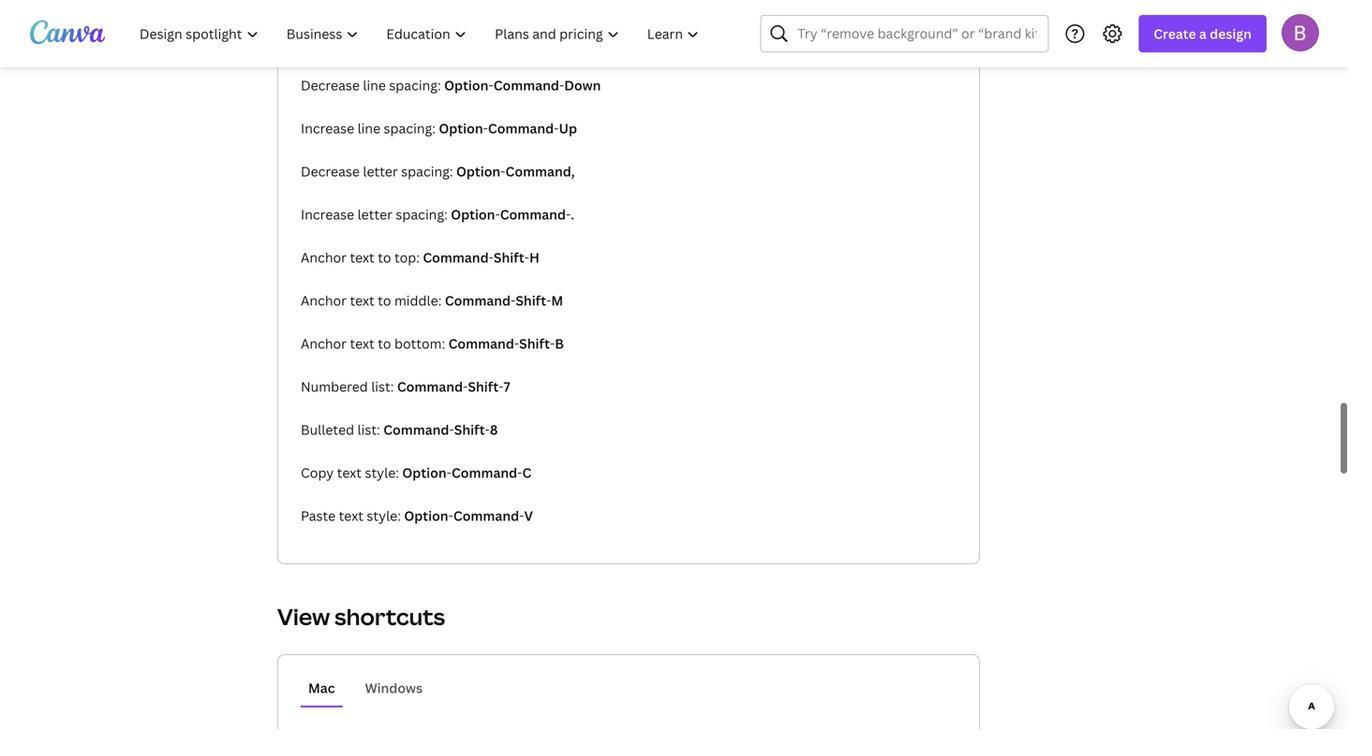 Task type: vqa. For each thing, say whether or not it's contained in the screenshot.
Magic Media's Magic
no



Task type: describe. For each thing, give the bounding box(es) containing it.
spacing: for decrease line spacing:
[[389, 76, 441, 94]]

command left the c
[[452, 464, 517, 482]]

increase for increase line spacing:
[[301, 119, 354, 137]]

increase for increase letter spacing:
[[301, 206, 354, 223]]

command down anchor text to bottom: command - shift - b
[[397, 378, 463, 396]]

create
[[1154, 25, 1196, 43]]

m
[[551, 292, 563, 310]]

mac button
[[301, 671, 343, 706]]

top level navigation element
[[127, 15, 715, 52]]

command,
[[506, 163, 575, 180]]

decrease for decrease letter spacing: option - command,
[[301, 163, 360, 180]]

bob builder image
[[1282, 14, 1319, 51]]

list: for bulleted
[[358, 421, 380, 439]]

anchor text to bottom: command - shift - b
[[301, 335, 564, 353]]

h
[[529, 249, 540, 267]]

paste text style: option - command - v
[[301, 507, 533, 525]]

numbered list: command - shift - 7
[[301, 378, 510, 396]]

command up copy text style: option - command - c
[[383, 421, 449, 439]]

command right middle:
[[445, 292, 511, 310]]

b
[[555, 335, 564, 353]]

command left down at the top of the page
[[494, 76, 559, 94]]

Try "remove background" or "brand kit" search field
[[798, 16, 1037, 52]]

anchor text to middle: command - shift - m
[[301, 292, 563, 310]]

option for copy text style:
[[402, 464, 447, 482]]

copy
[[301, 464, 334, 482]]

shift left 7
[[468, 378, 499, 396]]

list: for numbered
[[371, 378, 394, 396]]

numbered
[[301, 378, 368, 396]]

to for top:
[[378, 249, 391, 267]]

shift for h
[[494, 249, 524, 267]]

up
[[559, 119, 577, 137]]

style: for copy text style:
[[365, 464, 399, 482]]

line for increase
[[358, 119, 381, 137]]

anchor text to top: command - shift - h
[[301, 249, 540, 267]]

increase line spacing: option - command - up
[[301, 119, 577, 137]]

command down the increase letter spacing: option - command - .
[[423, 249, 489, 267]]

text for anchor text to top:
[[350, 249, 375, 267]]

text for copy text style:
[[337, 464, 362, 482]]

8
[[490, 421, 498, 439]]

v
[[524, 507, 533, 525]]

windows
[[365, 680, 423, 698]]

increase letter spacing: option - command - .
[[301, 206, 574, 223]]

windows button
[[358, 671, 430, 706]]

top:
[[394, 249, 420, 267]]

command left v
[[453, 507, 519, 525]]

option for increase letter spacing:
[[451, 206, 495, 223]]

bottom:
[[394, 335, 445, 353]]

spacing: up the increase letter spacing: option - command - .
[[401, 163, 453, 180]]

letter for decrease
[[363, 163, 398, 180]]

text for anchor text to middle:
[[350, 292, 375, 310]]



Task type: locate. For each thing, give the bounding box(es) containing it.
2 decrease from the top
[[301, 163, 360, 180]]

bulleted list: command - shift - 8
[[301, 421, 498, 439]]

.
[[571, 206, 574, 223]]

text up numbered
[[350, 335, 375, 353]]

shift left h
[[494, 249, 524, 267]]

0 vertical spatial to
[[378, 249, 391, 267]]

1 decrease from the top
[[301, 76, 360, 94]]

letter for increase
[[358, 206, 393, 223]]

view
[[277, 602, 330, 632]]

command
[[494, 76, 559, 94], [488, 119, 554, 137], [500, 206, 566, 223], [423, 249, 489, 267], [445, 292, 511, 310], [448, 335, 514, 353], [397, 378, 463, 396], [383, 421, 449, 439], [452, 464, 517, 482], [453, 507, 519, 525]]

text left middle:
[[350, 292, 375, 310]]

line for decrease
[[363, 76, 386, 94]]

line down top level navigation element
[[363, 76, 386, 94]]

1 vertical spatial line
[[358, 119, 381, 137]]

1 vertical spatial increase
[[301, 206, 354, 223]]

shift
[[494, 249, 524, 267], [516, 292, 546, 310], [519, 335, 550, 353], [468, 378, 499, 396], [454, 421, 485, 439]]

spacing: up "anchor text to top: command - shift - h"
[[396, 206, 448, 223]]

option down the decrease letter spacing: option - command,
[[451, 206, 495, 223]]

2 vertical spatial to
[[378, 335, 391, 353]]

option down decrease line spacing: option - command - down
[[439, 119, 483, 137]]

2 anchor from the top
[[301, 292, 347, 310]]

option up increase line spacing: option - command - up
[[444, 76, 489, 94]]

middle:
[[394, 292, 442, 310]]

shift left b at the left of the page
[[519, 335, 550, 353]]

1 vertical spatial to
[[378, 292, 391, 310]]

to left top:
[[378, 249, 391, 267]]

text left top:
[[350, 249, 375, 267]]

to for bottom:
[[378, 335, 391, 353]]

bulleted
[[301, 421, 354, 439]]

copy text style: option - command - c
[[301, 464, 532, 482]]

shift left 8
[[454, 421, 485, 439]]

to
[[378, 249, 391, 267], [378, 292, 391, 310], [378, 335, 391, 353]]

1 vertical spatial list:
[[358, 421, 380, 439]]

letter up the increase letter spacing: option - command - .
[[363, 163, 398, 180]]

shortcuts
[[335, 602, 445, 632]]

7
[[504, 378, 510, 396]]

create a design button
[[1139, 15, 1267, 52]]

anchor
[[301, 249, 347, 267], [301, 292, 347, 310], [301, 335, 347, 353]]

line
[[363, 76, 386, 94], [358, 119, 381, 137]]

text
[[350, 249, 375, 267], [350, 292, 375, 310], [350, 335, 375, 353], [337, 464, 362, 482], [339, 507, 364, 525]]

3 to from the top
[[378, 335, 391, 353]]

a
[[1199, 25, 1207, 43]]

anchor for anchor text to middle:
[[301, 292, 347, 310]]

command left .
[[500, 206, 566, 223]]

option down copy text style: option - command - c
[[404, 507, 448, 525]]

decrease letter spacing: option - command,
[[301, 163, 575, 180]]

anchor for anchor text to top:
[[301, 249, 347, 267]]

command left 'up'
[[488, 119, 554, 137]]

c
[[522, 464, 532, 482]]

2 to from the top
[[378, 292, 391, 310]]

1 vertical spatial style:
[[367, 507, 401, 525]]

style: down copy text style: option - command - c
[[367, 507, 401, 525]]

spacing: for increase letter spacing:
[[396, 206, 448, 223]]

option down increase line spacing: option - command - up
[[456, 163, 501, 180]]

1 to from the top
[[378, 249, 391, 267]]

command up 7
[[448, 335, 514, 353]]

option up paste text style: option - command - v
[[402, 464, 447, 482]]

line up the decrease letter spacing: option - command,
[[358, 119, 381, 137]]

decrease line spacing: option - command - down
[[301, 76, 601, 94]]

list:
[[371, 378, 394, 396], [358, 421, 380, 439]]

0 vertical spatial anchor
[[301, 249, 347, 267]]

2 increase from the top
[[301, 206, 354, 223]]

design
[[1210, 25, 1252, 43]]

increase
[[301, 119, 354, 137], [301, 206, 354, 223]]

to for middle:
[[378, 292, 391, 310]]

option
[[444, 76, 489, 94], [439, 119, 483, 137], [456, 163, 501, 180], [451, 206, 495, 223], [402, 464, 447, 482], [404, 507, 448, 525]]

spacing: up increase line spacing: option - command - up
[[389, 76, 441, 94]]

0 vertical spatial style:
[[365, 464, 399, 482]]

0 vertical spatial increase
[[301, 119, 354, 137]]

text right paste
[[339, 507, 364, 525]]

create a design
[[1154, 25, 1252, 43]]

to left middle:
[[378, 292, 391, 310]]

0 vertical spatial list:
[[371, 378, 394, 396]]

spacing: for increase line spacing:
[[384, 119, 436, 137]]

anchor for anchor text to bottom:
[[301, 335, 347, 353]]

1 increase from the top
[[301, 119, 354, 137]]

1 vertical spatial anchor
[[301, 292, 347, 310]]

1 vertical spatial decrease
[[301, 163, 360, 180]]

mac
[[308, 680, 335, 698]]

spacing:
[[389, 76, 441, 94], [384, 119, 436, 137], [401, 163, 453, 180], [396, 206, 448, 223]]

to left bottom:
[[378, 335, 391, 353]]

1 vertical spatial letter
[[358, 206, 393, 223]]

option for decrease line spacing:
[[444, 76, 489, 94]]

2 vertical spatial anchor
[[301, 335, 347, 353]]

view shortcuts
[[277, 602, 445, 632]]

3 anchor from the top
[[301, 335, 347, 353]]

0 vertical spatial decrease
[[301, 76, 360, 94]]

list: right bulleted
[[358, 421, 380, 439]]

decrease
[[301, 76, 360, 94], [301, 163, 360, 180]]

text for paste text style:
[[339, 507, 364, 525]]

shift left m
[[516, 292, 546, 310]]

style: for paste text style:
[[367, 507, 401, 525]]

letter
[[363, 163, 398, 180], [358, 206, 393, 223]]

letter up "anchor text to top: command - shift - h"
[[358, 206, 393, 223]]

option for increase line spacing:
[[439, 119, 483, 137]]

list: up bulleted list: command - shift - 8 at the bottom of the page
[[371, 378, 394, 396]]

1 anchor from the top
[[301, 249, 347, 267]]

shift for m
[[516, 292, 546, 310]]

style: down bulleted list: command - shift - 8 at the bottom of the page
[[365, 464, 399, 482]]

0 vertical spatial line
[[363, 76, 386, 94]]

decrease for decrease line spacing: option - command - down
[[301, 76, 360, 94]]

text right 'copy'
[[337, 464, 362, 482]]

option for paste text style:
[[404, 507, 448, 525]]

paste
[[301, 507, 336, 525]]

shift for b
[[519, 335, 550, 353]]

text for anchor text to bottom:
[[350, 335, 375, 353]]

spacing: up the decrease letter spacing: option - command,
[[384, 119, 436, 137]]

down
[[564, 76, 601, 94]]

style:
[[365, 464, 399, 482], [367, 507, 401, 525]]

0 vertical spatial letter
[[363, 163, 398, 180]]

-
[[489, 76, 494, 94], [559, 76, 564, 94], [483, 119, 488, 137], [554, 119, 559, 137], [501, 163, 506, 180], [495, 206, 500, 223], [566, 206, 571, 223], [489, 249, 494, 267], [524, 249, 529, 267], [511, 292, 516, 310], [546, 292, 551, 310], [514, 335, 519, 353], [550, 335, 555, 353], [463, 378, 468, 396], [499, 378, 504, 396], [449, 421, 454, 439], [485, 421, 490, 439], [447, 464, 452, 482], [517, 464, 522, 482], [448, 507, 453, 525], [519, 507, 524, 525]]



